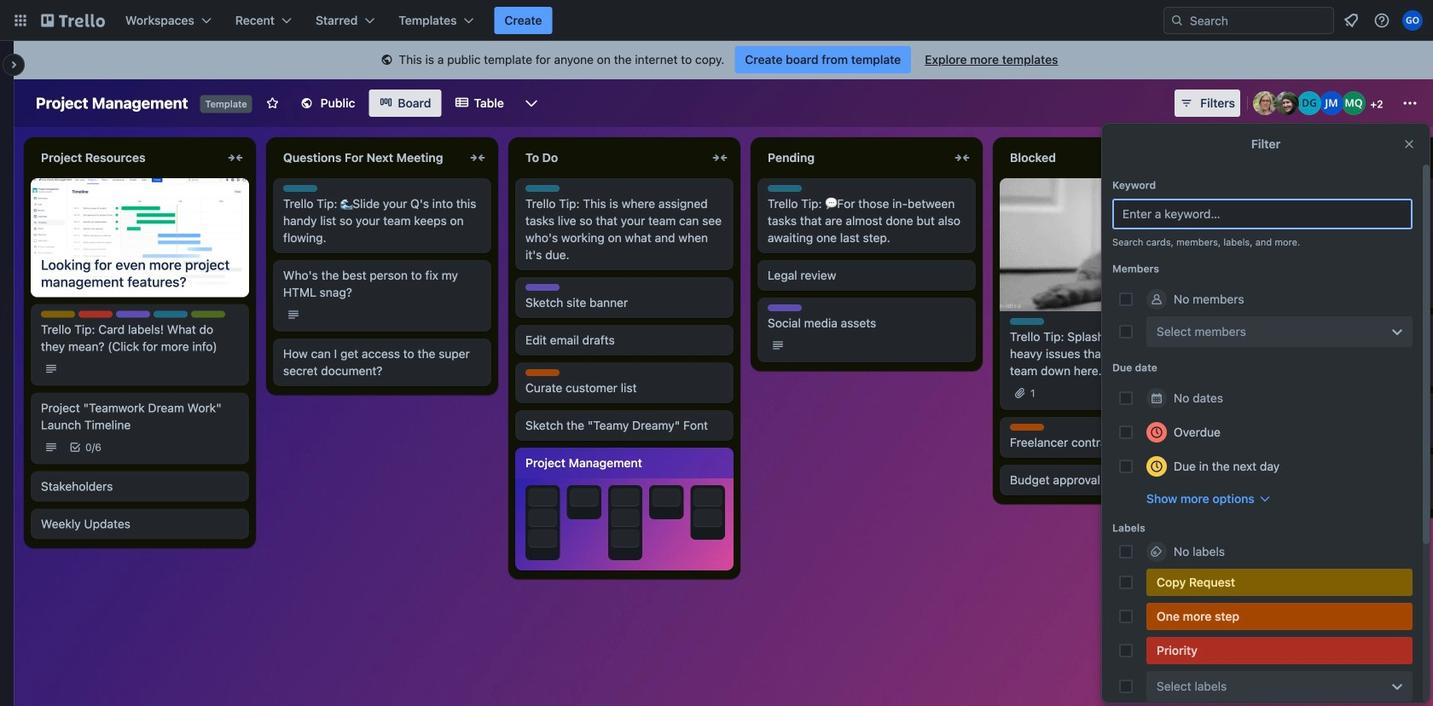 Task type: describe. For each thing, give the bounding box(es) containing it.
0 vertical spatial color: yellow, title: "copy request" element
[[41, 311, 75, 318]]

sm image
[[378, 52, 395, 69]]

1 horizontal spatial color: red, title: "priority" element
[[1147, 637, 1413, 665]]

customize views image
[[523, 95, 540, 112]]

1 vertical spatial color: yellow, title: "copy request" element
[[1147, 569, 1413, 596]]

1 collapse list image from the left
[[225, 148, 246, 168]]

star or unstar board image
[[266, 96, 280, 110]]

1 horizontal spatial color: purple, title: "design team" element
[[526, 284, 560, 291]]

Board name text field
[[27, 90, 197, 117]]

0 vertical spatial color: orange, title: "one more step" element
[[526, 369, 560, 376]]

open information menu image
[[1374, 12, 1391, 29]]

jordan mirchev (jordan_mirchev) image
[[1320, 91, 1344, 115]]

0 notifications image
[[1341, 10, 1362, 31]]

Search field
[[1184, 9, 1334, 32]]

3 collapse list image from the left
[[710, 148, 730, 168]]

Enter a keyword… text field
[[1113, 199, 1413, 230]]

back to home image
[[41, 7, 105, 34]]

devan goldstein (devangoldstein2) image
[[1298, 91, 1322, 115]]

color: lime, title: "halp" element
[[191, 311, 225, 318]]



Task type: locate. For each thing, give the bounding box(es) containing it.
andrea crawford (andreacrawford8) image
[[1253, 91, 1277, 115]]

color: sky, title: "trello tip" element
[[283, 185, 317, 192], [526, 185, 560, 192], [768, 185, 802, 192], [1253, 240, 1287, 247], [154, 311, 188, 318], [1010, 318, 1044, 325]]

2 horizontal spatial color: purple, title: "design team" element
[[768, 305, 802, 311]]

color: red, title: "priority" element
[[79, 311, 113, 318], [1147, 637, 1413, 665]]

collapse list image
[[225, 148, 246, 168], [468, 148, 488, 168], [710, 148, 730, 168]]

search image
[[1171, 14, 1184, 27]]

None text field
[[31, 144, 222, 172], [515, 144, 707, 172], [758, 144, 949, 172], [31, 144, 222, 172], [515, 144, 707, 172], [758, 144, 949, 172]]

2 horizontal spatial color: orange, title: "one more step" element
[[1147, 603, 1413, 631]]

melody qiao (melodyqiao) image
[[1342, 91, 1366, 115]]

1 vertical spatial color: orange, title: "one more step" element
[[1010, 424, 1044, 431]]

2 vertical spatial color: orange, title: "one more step" element
[[1147, 603, 1413, 631]]

close popover image
[[1403, 137, 1416, 151]]

color: purple, title: "design team" element
[[526, 284, 560, 291], [768, 305, 802, 311], [116, 311, 150, 318]]

primary element
[[0, 0, 1434, 41]]

gary orlando (garyorlando) image
[[1403, 10, 1423, 31]]

show menu image
[[1402, 95, 1419, 112]]

0 vertical spatial color: red, title: "priority" element
[[79, 311, 113, 318]]

None text field
[[1000, 144, 1191, 172], [1242, 144, 1434, 172], [1000, 144, 1191, 172], [1242, 144, 1434, 172]]

1 horizontal spatial color: yellow, title: "copy request" element
[[1147, 569, 1413, 596]]

caity (caity) image
[[1276, 91, 1300, 115]]

0 horizontal spatial color: purple, title: "design team" element
[[116, 311, 150, 318]]

0 horizontal spatial color: orange, title: "one more step" element
[[526, 369, 560, 376]]

0 horizontal spatial collapse list image
[[225, 148, 246, 168]]

collapse list image
[[952, 148, 973, 168]]

1 vertical spatial color: red, title: "priority" element
[[1147, 637, 1413, 665]]

color: orange, title: "one more step" element
[[526, 369, 560, 376], [1010, 424, 1044, 431], [1147, 603, 1413, 631]]

1 horizontal spatial collapse list image
[[468, 148, 488, 168]]

0 horizontal spatial color: yellow, title: "copy request" element
[[41, 311, 75, 318]]

0 horizontal spatial color: red, title: "priority" element
[[79, 311, 113, 318]]

2 collapse list image from the left
[[468, 148, 488, 168]]

color: yellow, title: "copy request" element
[[41, 311, 75, 318], [1147, 569, 1413, 596]]

1 horizontal spatial color: orange, title: "one more step" element
[[1010, 424, 1044, 431]]

2 horizontal spatial collapse list image
[[710, 148, 730, 168]]



Task type: vqa. For each thing, say whether or not it's contained in the screenshot.
Melody Qiao (melodyqiao) icon
yes



